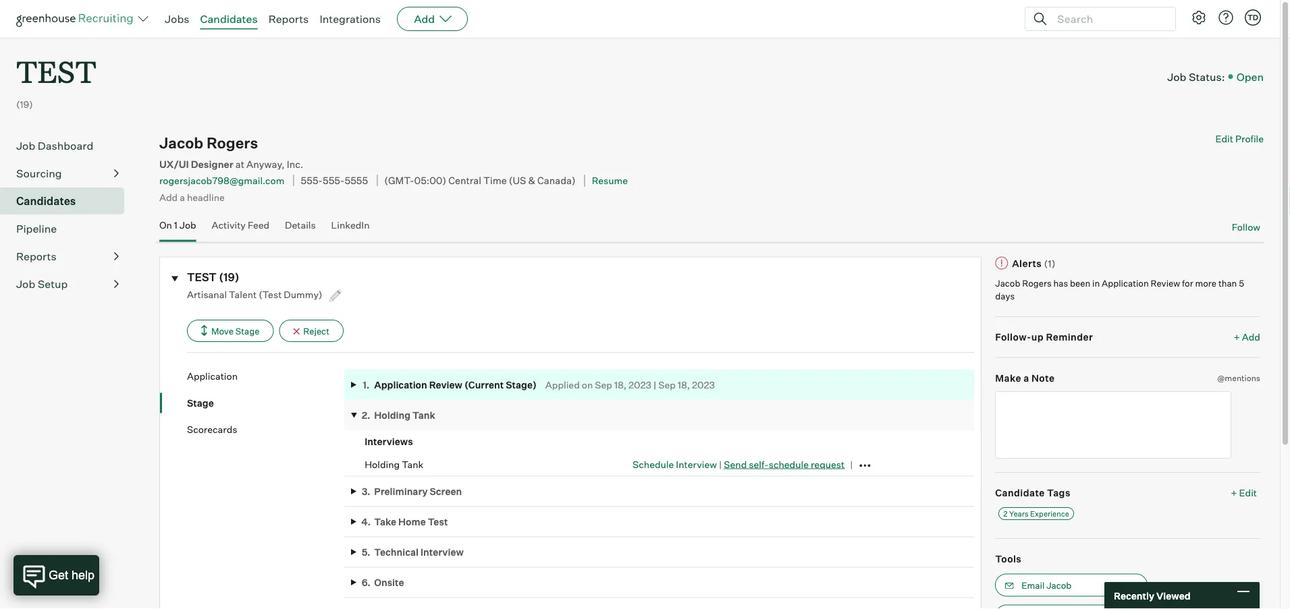Task type: locate. For each thing, give the bounding box(es) containing it.
555-555-5555
[[301, 175, 368, 187]]

pipeline link
[[16, 221, 119, 237]]

0 vertical spatial review
[[1151, 278, 1181, 289]]

1 vertical spatial |
[[719, 459, 722, 471]]

candidates link right jobs
[[200, 12, 258, 26]]

reports link left 'integrations'
[[269, 12, 309, 26]]

pipeline
[[16, 222, 57, 236]]

2 horizontal spatial jacob
[[1047, 581, 1072, 591]]

profile
[[1236, 133, 1264, 145]]

take
[[374, 517, 396, 528]]

0 vertical spatial add
[[414, 12, 435, 26]]

application down move
[[187, 371, 238, 383]]

stage)
[[506, 379, 537, 391]]

test (19)
[[187, 271, 239, 284]]

scorecards link
[[187, 424, 345, 437]]

2023
[[629, 379, 652, 391], [692, 379, 715, 391]]

1 horizontal spatial test
[[187, 271, 217, 284]]

0 vertical spatial a
[[180, 191, 185, 203]]

job for job status:
[[1168, 70, 1187, 83]]

details
[[285, 220, 316, 231]]

tags
[[1048, 488, 1071, 500]]

0 vertical spatial test
[[16, 51, 96, 91]]

application right in at the right of the page
[[1102, 278, 1149, 289]]

1 vertical spatial edit
[[1240, 488, 1258, 500]]

jacob up "days" at the top of page
[[996, 278, 1021, 289]]

technical
[[374, 547, 419, 559]]

sep
[[595, 379, 613, 391], [659, 379, 676, 391]]

1 horizontal spatial rogers
[[1023, 278, 1052, 289]]

(19) down test link
[[16, 99, 33, 111]]

(us
[[509, 175, 526, 187]]

1 vertical spatial candidates link
[[16, 193, 119, 209]]

0 horizontal spatial reports
[[16, 250, 57, 264]]

2 vertical spatial jacob
[[1047, 581, 1072, 591]]

add for add a headline
[[159, 191, 178, 203]]

1 horizontal spatial reports link
[[269, 12, 309, 26]]

reminder
[[1046, 332, 1094, 343]]

headline
[[187, 191, 225, 203]]

0 horizontal spatial 18,
[[615, 379, 627, 391]]

0 horizontal spatial 2023
[[629, 379, 652, 391]]

1 horizontal spatial candidates
[[200, 12, 258, 26]]

self-
[[749, 459, 769, 471]]

1 horizontal spatial 18,
[[678, 379, 690, 391]]

a for make
[[1024, 373, 1030, 384]]

activity feed link
[[212, 220, 270, 239]]

schedule
[[769, 459, 809, 471]]

0 vertical spatial interview
[[676, 459, 717, 471]]

1 vertical spatial candidates
[[16, 195, 76, 208]]

recently viewed
[[1114, 590, 1191, 602]]

1 horizontal spatial stage
[[235, 326, 260, 337]]

1 horizontal spatial a
[[1024, 373, 1030, 384]]

test for test (19)
[[187, 271, 217, 284]]

rogers down alerts (1)
[[1023, 278, 1052, 289]]

job left status:
[[1168, 70, 1187, 83]]

rogersjacob798@gmail.com
[[159, 175, 285, 187]]

2 18, from the left
[[678, 379, 690, 391]]

applied
[[546, 379, 580, 391]]

0 vertical spatial candidates link
[[200, 12, 258, 26]]

1 vertical spatial reports link
[[16, 249, 119, 265]]

jacob up ux/ui
[[159, 134, 203, 152]]

job for job dashboard
[[16, 139, 35, 153]]

0 horizontal spatial edit
[[1216, 133, 1234, 145]]

stage right move
[[235, 326, 260, 337]]

follow-
[[996, 332, 1032, 343]]

sourcing
[[16, 167, 62, 180]]

2 vertical spatial add
[[1243, 332, 1261, 343]]

tank
[[413, 410, 436, 422], [402, 459, 424, 471]]

candidates link
[[200, 12, 258, 26], [16, 193, 119, 209]]

1 vertical spatial a
[[1024, 373, 1030, 384]]

0 vertical spatial |
[[654, 379, 657, 391]]

has
[[1054, 278, 1069, 289]]

(19) up "talent"
[[219, 271, 239, 284]]

2 sep from the left
[[659, 379, 676, 391]]

1 horizontal spatial review
[[1151, 278, 1181, 289]]

0 horizontal spatial rogers
[[207, 134, 258, 152]]

1 vertical spatial rogers
[[1023, 278, 1052, 289]]

jacob right 'email'
[[1047, 581, 1072, 591]]

2 horizontal spatial add
[[1243, 332, 1261, 343]]

1. application review (current stage)
[[363, 379, 537, 391]]

1 vertical spatial jacob
[[996, 278, 1021, 289]]

sourcing link
[[16, 166, 119, 182]]

linkedin
[[331, 220, 370, 231]]

alerts (1)
[[1013, 258, 1056, 270]]

candidates down sourcing
[[16, 195, 76, 208]]

review left (current
[[429, 379, 463, 391]]

0 horizontal spatial add
[[159, 191, 178, 203]]

0 horizontal spatial interview
[[421, 547, 464, 559]]

interview left send
[[676, 459, 717, 471]]

None text field
[[996, 392, 1232, 459]]

1 horizontal spatial edit
[[1240, 488, 1258, 500]]

05:00)
[[414, 175, 447, 187]]

reports link down pipeline "link"
[[16, 249, 119, 265]]

schedule interview link
[[633, 459, 717, 471]]

2 horizontal spatial application
[[1102, 278, 1149, 289]]

0 horizontal spatial application
[[187, 371, 238, 383]]

555- up linkedin
[[323, 175, 345, 187]]

0 vertical spatial tank
[[413, 410, 436, 422]]

+ inside 'link'
[[1234, 332, 1240, 343]]

candidate
[[996, 488, 1045, 500]]

tank down 1. application review (current stage)
[[413, 410, 436, 422]]

test
[[16, 51, 96, 91], [187, 271, 217, 284]]

1 vertical spatial test
[[187, 271, 217, 284]]

555- down inc.
[[301, 175, 323, 187]]

designer
[[191, 158, 233, 170]]

reports left 'integrations'
[[269, 12, 309, 26]]

for
[[1183, 278, 1194, 289]]

1 18, from the left
[[615, 379, 627, 391]]

rogers up at
[[207, 134, 258, 152]]

reports down pipeline
[[16, 250, 57, 264]]

0 horizontal spatial a
[[180, 191, 185, 203]]

interview
[[676, 459, 717, 471], [421, 547, 464, 559]]

stage up scorecards
[[187, 398, 214, 409]]

0 horizontal spatial candidates link
[[16, 193, 119, 209]]

1 horizontal spatial candidates link
[[200, 12, 258, 26]]

(current
[[465, 379, 504, 391]]

5.
[[362, 547, 371, 559]]

setup
[[38, 278, 68, 291]]

add inside add popup button
[[414, 12, 435, 26]]

(test
[[259, 289, 282, 301]]

1 vertical spatial add
[[159, 191, 178, 203]]

0 vertical spatial jacob
[[159, 134, 203, 152]]

application
[[1102, 278, 1149, 289], [187, 371, 238, 383], [374, 379, 427, 391]]

1 horizontal spatial |
[[719, 459, 722, 471]]

follow link
[[1232, 221, 1261, 234]]

1 horizontal spatial application
[[374, 379, 427, 391]]

a
[[180, 191, 185, 203], [1024, 373, 1030, 384]]

6. onsite
[[362, 577, 404, 589]]

0 vertical spatial stage
[[235, 326, 260, 337]]

candidates inside candidates link
[[16, 195, 76, 208]]

tank up 3. preliminary screen
[[402, 459, 424, 471]]

Search text field
[[1054, 9, 1164, 29]]

holding
[[374, 410, 411, 422], [365, 459, 400, 471]]

application up "2. holding tank"
[[374, 379, 427, 391]]

test up artisanal
[[187, 271, 217, 284]]

rogers inside jacob rogers has been in application review for more than 5 days
[[1023, 278, 1052, 289]]

jacob inside button
[[1047, 581, 1072, 591]]

jacob
[[159, 134, 203, 152], [996, 278, 1021, 289], [1047, 581, 1072, 591]]

reports
[[269, 12, 309, 26], [16, 250, 57, 264]]

tools
[[996, 554, 1022, 566]]

1 horizontal spatial jacob
[[996, 278, 1021, 289]]

job up sourcing
[[16, 139, 35, 153]]

email jacob
[[1022, 581, 1072, 591]]

4.
[[362, 517, 371, 528]]

send self-schedule request link
[[724, 459, 845, 471]]

a left the headline
[[180, 191, 185, 203]]

more
[[1196, 278, 1217, 289]]

experience
[[1031, 510, 1070, 519]]

candidates right jobs
[[200, 12, 258, 26]]

test link
[[16, 38, 96, 94]]

review inside jacob rogers has been in application review for more than 5 days
[[1151, 278, 1181, 289]]

stage inside button
[[235, 326, 260, 337]]

job left setup
[[16, 278, 35, 291]]

holding right 2.
[[374, 410, 411, 422]]

@mentions link
[[1218, 372, 1261, 385]]

0 vertical spatial holding
[[374, 410, 411, 422]]

review
[[1151, 278, 1181, 289], [429, 379, 463, 391]]

2 555- from the left
[[323, 175, 345, 187]]

1 horizontal spatial sep
[[659, 379, 676, 391]]

1 vertical spatial review
[[429, 379, 463, 391]]

add inside + add 'link'
[[1243, 332, 1261, 343]]

1 555- from the left
[[301, 175, 323, 187]]

application inside jacob rogers has been in application review for more than 5 days
[[1102, 278, 1149, 289]]

0 horizontal spatial jacob
[[159, 134, 203, 152]]

1
[[174, 220, 178, 231]]

0 horizontal spatial (19)
[[16, 99, 33, 111]]

1 horizontal spatial (19)
[[219, 271, 239, 284]]

job dashboard link
[[16, 138, 119, 154]]

interview down test
[[421, 547, 464, 559]]

rogersjacob798@gmail.com link
[[159, 175, 285, 187]]

move stage
[[211, 326, 260, 337]]

test for test
[[16, 51, 96, 91]]

jacob inside jacob rogers ux/ui designer at anyway, inc.
[[159, 134, 203, 152]]

1 horizontal spatial add
[[414, 12, 435, 26]]

1 horizontal spatial reports
[[269, 12, 309, 26]]

a left the note
[[1024, 373, 1030, 384]]

0 horizontal spatial |
[[654, 379, 657, 391]]

status:
[[1189, 70, 1226, 83]]

1 vertical spatial +
[[1231, 488, 1238, 500]]

candidates link up pipeline "link"
[[16, 193, 119, 209]]

jacob inside jacob rogers has been in application review for more than 5 days
[[996, 278, 1021, 289]]

(19)
[[16, 99, 33, 111], [219, 271, 239, 284]]

1 vertical spatial stage
[[187, 398, 214, 409]]

holding down 'interviews'
[[365, 459, 400, 471]]

0 vertical spatial +
[[1234, 332, 1240, 343]]

rogers
[[207, 134, 258, 152], [1023, 278, 1052, 289]]

rogers inside jacob rogers ux/ui designer at anyway, inc.
[[207, 134, 258, 152]]

+
[[1234, 332, 1240, 343], [1231, 488, 1238, 500]]

(1)
[[1044, 258, 1056, 270]]

1 vertical spatial (19)
[[219, 271, 239, 284]]

0 horizontal spatial sep
[[595, 379, 613, 391]]

in
[[1093, 278, 1100, 289]]

talent
[[229, 289, 257, 301]]

rogers for jacob rogers has been in application review for more than 5 days
[[1023, 278, 1052, 289]]

1 horizontal spatial 2023
[[692, 379, 715, 391]]

0 horizontal spatial test
[[16, 51, 96, 91]]

review left "for"
[[1151, 278, 1181, 289]]

test down the greenhouse recruiting image
[[16, 51, 96, 91]]

activity
[[212, 220, 246, 231]]

1 horizontal spatial interview
[[676, 459, 717, 471]]

0 vertical spatial rogers
[[207, 134, 258, 152]]

1 vertical spatial reports
[[16, 250, 57, 264]]

0 horizontal spatial candidates
[[16, 195, 76, 208]]



Task type: describe. For each thing, give the bounding box(es) containing it.
0 vertical spatial candidates
[[200, 12, 258, 26]]

home
[[398, 517, 426, 528]]

0 vertical spatial edit
[[1216, 133, 1234, 145]]

job status:
[[1168, 70, 1226, 83]]

job dashboard
[[16, 139, 93, 153]]

add for add
[[414, 12, 435, 26]]

2
[[1004, 510, 1008, 519]]

a for add
[[180, 191, 185, 203]]

1 vertical spatial holding
[[365, 459, 400, 471]]

application link
[[187, 370, 345, 383]]

been
[[1070, 278, 1091, 289]]

request
[[811, 459, 845, 471]]

td button
[[1243, 7, 1264, 28]]

dashboard
[[38, 139, 93, 153]]

+ add link
[[1234, 331, 1261, 344]]

+ add
[[1234, 332, 1261, 343]]

schedule
[[633, 459, 674, 471]]

2.
[[362, 410, 371, 422]]

dummy)
[[284, 289, 322, 301]]

details link
[[285, 220, 316, 239]]

email jacob button
[[996, 574, 1148, 597]]

stage link
[[187, 397, 345, 410]]

job setup link
[[16, 276, 119, 293]]

move
[[211, 326, 234, 337]]

0 horizontal spatial review
[[429, 379, 463, 391]]

inc.
[[287, 158, 303, 170]]

job for job setup
[[16, 278, 35, 291]]

move stage button
[[187, 320, 274, 342]]

onsite
[[374, 577, 404, 589]]

2 years experience
[[1004, 510, 1070, 519]]

0 vertical spatial (19)
[[16, 99, 33, 111]]

1.
[[363, 379, 370, 391]]

central
[[449, 175, 482, 187]]

alerts
[[1013, 258, 1042, 270]]

2. holding tank
[[362, 410, 436, 422]]

send
[[724, 459, 747, 471]]

2 2023 from the left
[[692, 379, 715, 391]]

on 1 job
[[159, 220, 196, 231]]

recently
[[1114, 590, 1155, 602]]

jacob for jacob rogers ux/ui designer at anyway, inc.
[[159, 134, 203, 152]]

2 years experience link
[[999, 508, 1074, 521]]

jobs
[[165, 12, 189, 26]]

interviews
[[365, 436, 413, 448]]

5555
[[345, 175, 368, 187]]

integrations link
[[320, 12, 381, 26]]

@mentions
[[1218, 373, 1261, 383]]

jacob rogers ux/ui designer at anyway, inc.
[[159, 134, 303, 170]]

days
[[996, 291, 1015, 302]]

5
[[1239, 278, 1245, 289]]

+ for + add
[[1234, 332, 1240, 343]]

job setup
[[16, 278, 68, 291]]

0 horizontal spatial stage
[[187, 398, 214, 409]]

1 vertical spatial interview
[[421, 547, 464, 559]]

0 vertical spatial reports link
[[269, 12, 309, 26]]

reject button
[[279, 320, 344, 342]]

schedule interview | send self-schedule request
[[633, 459, 845, 471]]

1 sep from the left
[[595, 379, 613, 391]]

viewed
[[1157, 590, 1191, 602]]

configure image
[[1191, 9, 1208, 26]]

0 horizontal spatial reports link
[[16, 249, 119, 265]]

td
[[1248, 13, 1259, 22]]

rogers for jacob rogers ux/ui designer at anyway, inc.
[[207, 134, 258, 152]]

up
[[1032, 332, 1044, 343]]

add button
[[397, 7, 468, 31]]

integrations
[[320, 12, 381, 26]]

follow-up reminder
[[996, 332, 1094, 343]]

on
[[582, 379, 593, 391]]

preliminary
[[374, 486, 428, 498]]

follow
[[1232, 222, 1261, 233]]

on
[[159, 220, 172, 231]]

anyway,
[[247, 158, 285, 170]]

open
[[1237, 70, 1264, 83]]

applied on  sep 18, 2023 | sep 18, 2023
[[546, 379, 715, 391]]

+ for + edit
[[1231, 488, 1238, 500]]

0 vertical spatial reports
[[269, 12, 309, 26]]

greenhouse recruiting image
[[16, 11, 138, 27]]

&
[[528, 175, 536, 187]]

holding tank
[[365, 459, 424, 471]]

(gmt-05:00) central time (us & canada)
[[384, 175, 576, 187]]

artisanal
[[187, 289, 227, 301]]

make a note
[[996, 373, 1055, 384]]

linkedin link
[[331, 220, 370, 239]]

email
[[1022, 581, 1045, 591]]

on 1 job link
[[159, 220, 196, 239]]

scorecards
[[187, 424, 237, 436]]

3. preliminary screen
[[362, 486, 462, 498]]

1 vertical spatial tank
[[402, 459, 424, 471]]

candidate tags
[[996, 488, 1071, 500]]

add a headline
[[159, 191, 225, 203]]

1 2023 from the left
[[629, 379, 652, 391]]

job right 1
[[180, 220, 196, 231]]

note
[[1032, 373, 1055, 384]]

resume
[[592, 175, 628, 187]]

edit profile link
[[1216, 133, 1264, 145]]

jobs link
[[165, 12, 189, 26]]

jacob for jacob rogers has been in application review for more than 5 days
[[996, 278, 1021, 289]]

6.
[[362, 577, 371, 589]]

at
[[236, 158, 244, 170]]

screen
[[430, 486, 462, 498]]

artisanal talent (test dummy)
[[187, 289, 325, 301]]



Task type: vqa. For each thing, say whether or not it's contained in the screenshot.
2
yes



